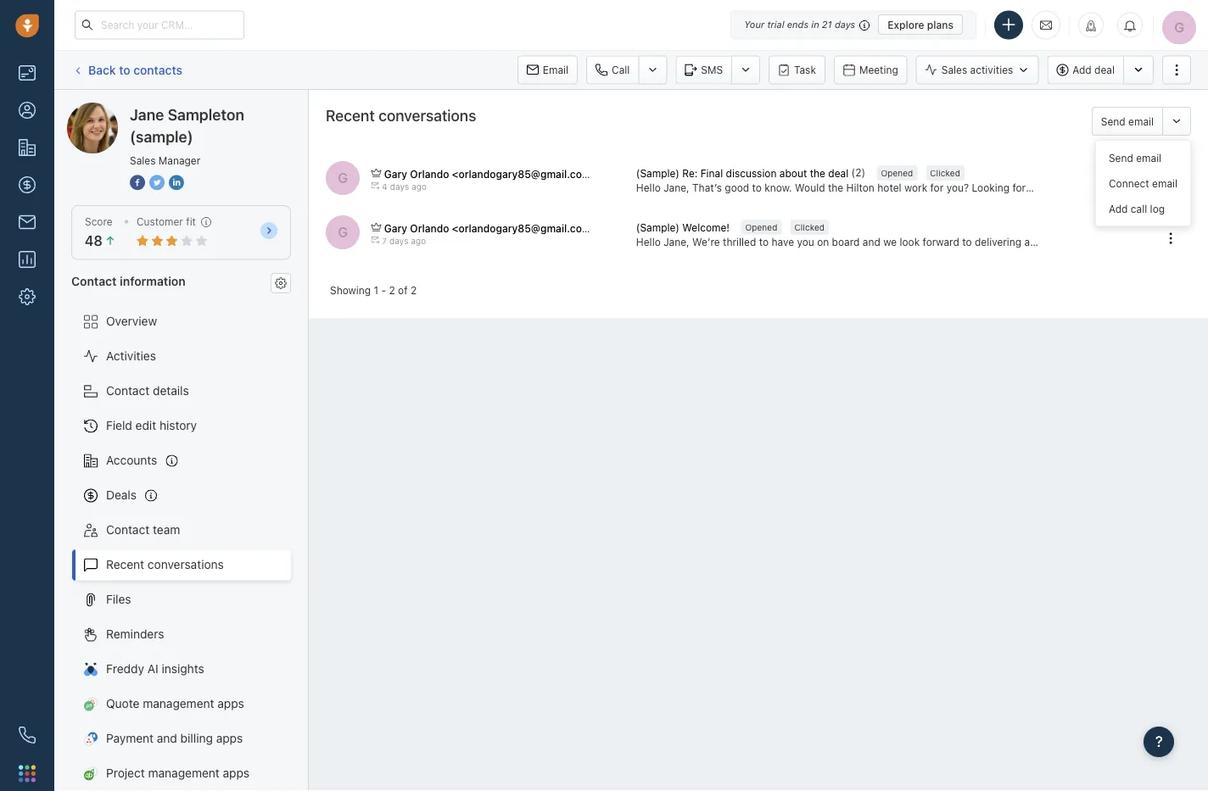 Task type: vqa. For each thing, say whether or not it's contained in the screenshot.
the leftmost sales
yes



Task type: locate. For each thing, give the bounding box(es) containing it.
0 vertical spatial opened
[[881, 168, 913, 178]]

(sample) re: final discussion about the deal (2)
[[636, 166, 865, 179]]

sampleton
[[130, 102, 189, 116], [168, 105, 244, 123]]

1 horizontal spatial recent
[[326, 106, 375, 124]]

email inside button
[[1128, 115, 1154, 127]]

gary up 7 days ago on the top of page
[[384, 222, 407, 234]]

0 vertical spatial deal
[[1095, 64, 1115, 76]]

0 horizontal spatial to
[[119, 63, 130, 77]]

2 right of
[[411, 284, 417, 296]]

0 horizontal spatial deal
[[828, 167, 849, 179]]

field edit history
[[106, 419, 197, 433]]

gary up 'call' on the right top
[[1128, 182, 1150, 194]]

apps down payment and billing apps
[[223, 767, 250, 781]]

2 outgoing image from the top
[[371, 236, 380, 244]]

1 outgoing image from the top
[[371, 182, 380, 190]]

1 vertical spatial orlando
[[410, 222, 449, 234]]

1 horizontal spatial 2
[[411, 284, 417, 296]]

0 horizontal spatial opened
[[745, 222, 777, 232]]

0 vertical spatial (sample)
[[192, 102, 240, 116]]

days right 7
[[389, 236, 409, 246]]

2 vertical spatial contact
[[106, 523, 150, 537]]

jane down back
[[101, 102, 127, 116]]

0 horizontal spatial add
[[1073, 64, 1092, 76]]

2 vertical spatial gary
[[384, 222, 407, 234]]

opened down know.
[[745, 222, 777, 232]]

1 horizontal spatial opened
[[881, 168, 913, 178]]

call button
[[586, 56, 638, 84]]

conversations down team
[[148, 558, 224, 572]]

1 vertical spatial gary orlando <orlandogary85@gmail.com>
[[384, 222, 598, 234]]

1 horizontal spatial add
[[1109, 203, 1128, 215]]

payment and billing apps
[[106, 732, 243, 746]]

1 vertical spatial clicked
[[794, 222, 825, 232]]

add deal
[[1073, 64, 1115, 76]]

0 vertical spatial <orlandogary85@gmail.com>
[[452, 168, 598, 180]]

sampleton down contacts
[[130, 102, 189, 116]]

(sample) for (sample) re: final discussion about the deal (2)
[[636, 167, 680, 179]]

(sample) welcome! link
[[636, 220, 733, 235]]

management down payment and billing apps
[[148, 767, 220, 781]]

1 vertical spatial gary
[[1128, 182, 1150, 194]]

0 vertical spatial days
[[835, 19, 855, 30]]

1 horizontal spatial the
[[828, 182, 843, 194]]

connect
[[1109, 177, 1149, 189]]

twitter circled image
[[149, 173, 165, 191]]

7
[[382, 236, 387, 246]]

0 vertical spatial ago
[[412, 182, 427, 192]]

0 vertical spatial email
[[1128, 115, 1154, 127]]

jane,
[[664, 182, 689, 194]]

1
[[374, 284, 378, 296]]

2 vertical spatial apps
[[223, 767, 250, 781]]

0 vertical spatial contact
[[71, 274, 117, 288]]

sales
[[942, 64, 967, 76], [130, 154, 156, 166]]

clicked up 'for'
[[930, 168, 960, 178]]

orlando up 7 days ago on the top of page
[[410, 222, 449, 234]]

1 vertical spatial conversations
[[148, 558, 224, 572]]

1 vertical spatial (sample)
[[130, 127, 193, 146]]

contact down deals at the bottom
[[106, 523, 150, 537]]

1 vertical spatial <orlandogary85@gmail.com>
[[452, 222, 598, 234]]

ai
[[147, 662, 158, 676]]

0 vertical spatial conversations
[[378, 106, 476, 124]]

0 vertical spatial (sample)
[[636, 167, 680, 179]]

apps for project management apps
[[223, 767, 250, 781]]

contact down 48
[[71, 274, 117, 288]]

0 vertical spatial send
[[1101, 115, 1126, 127]]

mng settings image
[[275, 277, 287, 289]]

0 vertical spatial recent
[[326, 106, 375, 124]]

customer fit
[[136, 216, 196, 228]]

your
[[744, 19, 765, 30]]

0 horizontal spatial the
[[810, 167, 825, 179]]

<orlandogary85@gmail.com>
[[452, 168, 598, 180], [452, 222, 598, 234]]

1 vertical spatial sales
[[130, 154, 156, 166]]

0 vertical spatial send email
[[1101, 115, 1154, 127]]

deal up send email button
[[1095, 64, 1115, 76]]

to right forward
[[1052, 182, 1062, 194]]

activities
[[106, 349, 156, 363]]

gary orlando <orlandogary85@gmail.com> for (sample) re: final discussion about the deal
[[384, 168, 598, 180]]

(sample)
[[636, 167, 680, 179], [636, 222, 680, 233]]

the inside (sample) re: final discussion about the deal (2)
[[810, 167, 825, 179]]

deal
[[1095, 64, 1115, 76], [828, 167, 849, 179]]

fit
[[186, 216, 196, 228]]

(sample)
[[192, 102, 240, 116], [130, 127, 193, 146]]

back to contacts link
[[71, 57, 183, 83]]

gary up "4 days ago"
[[384, 168, 407, 180]]

0 vertical spatial recent conversations
[[326, 106, 476, 124]]

1 gary orlando <orlandogary85@gmail.com> from the top
[[384, 168, 598, 180]]

(sample) up manager
[[192, 102, 240, 116]]

1 (sample) from the top
[[636, 167, 680, 179]]

2 (sample) from the top
[[636, 222, 680, 233]]

0 vertical spatial gary orlando <orlandogary85@gmail.com>
[[384, 168, 598, 180]]

would
[[795, 182, 825, 194]]

contact for contact team
[[106, 523, 150, 537]]

0 vertical spatial management
[[143, 697, 214, 711]]

0 vertical spatial gary
[[384, 168, 407, 180]]

the left hilton
[[828, 182, 843, 194]]

contact
[[71, 274, 117, 288], [106, 384, 150, 398], [106, 523, 150, 537]]

gary for (sample) re: final discussion about the deal
[[384, 168, 407, 180]]

hello
[[636, 182, 661, 194]]

management for project
[[148, 767, 220, 781]]

2
[[389, 284, 395, 296], [411, 284, 417, 296]]

4
[[382, 182, 388, 192]]

apps right billing
[[216, 732, 243, 746]]

0 vertical spatial apps
[[217, 697, 244, 711]]

opened up hello jane, that's good to know. would the hilton hotel work for you? looking forward to the meeting. gary
[[881, 168, 913, 178]]

looking
[[972, 182, 1010, 194]]

-
[[381, 284, 386, 296]]

gary
[[384, 168, 407, 180], [1128, 182, 1150, 194], [384, 222, 407, 234]]

the up would
[[810, 167, 825, 179]]

ago right 4 on the left of the page
[[412, 182, 427, 192]]

recent conversations down team
[[106, 558, 224, 572]]

conversations up "4 days ago"
[[378, 106, 476, 124]]

outgoing image left 7
[[371, 236, 380, 244]]

hilton
[[846, 182, 875, 194]]

sampleton up manager
[[168, 105, 244, 123]]

sms button
[[676, 56, 731, 84]]

freddy ai insights
[[106, 662, 204, 676]]

explore plans
[[888, 19, 954, 31]]

0 horizontal spatial recent
[[106, 558, 144, 572]]

add inside button
[[1073, 64, 1092, 76]]

showing
[[330, 284, 371, 296]]

0 horizontal spatial jane
[[101, 102, 127, 116]]

0 vertical spatial orlando
[[410, 168, 449, 180]]

to right back
[[119, 63, 130, 77]]

accounts
[[106, 454, 157, 468]]

(sample) inside (sample) re: final discussion about the deal (2)
[[636, 167, 680, 179]]

in
[[811, 19, 819, 30]]

quote
[[106, 697, 140, 711]]

gary orlando <orlandogary85@gmail.com>
[[384, 168, 598, 180], [384, 222, 598, 234]]

orlando up "4 days ago"
[[410, 168, 449, 180]]

reminders
[[106, 627, 164, 641]]

send email down add deal
[[1101, 115, 1154, 127]]

send up connect
[[1109, 152, 1133, 164]]

deal left the (2)
[[828, 167, 849, 179]]

1 horizontal spatial recent conversations
[[326, 106, 476, 124]]

information
[[120, 274, 186, 288]]

0 vertical spatial outgoing image
[[371, 182, 380, 190]]

1 vertical spatial opened
[[745, 222, 777, 232]]

ago for (sample) re: final discussion about the deal
[[412, 182, 427, 192]]

<orlandogary85@gmail.com> for (sample) welcome!
[[452, 222, 598, 234]]

management up payment and billing apps
[[143, 697, 214, 711]]

to
[[119, 63, 130, 77], [752, 182, 762, 194], [1052, 182, 1062, 194]]

the
[[810, 167, 825, 179], [828, 182, 843, 194], [1065, 182, 1080, 194]]

jane down contacts
[[130, 105, 164, 123]]

1 horizontal spatial sales
[[942, 64, 967, 76]]

1 vertical spatial (sample)
[[636, 222, 680, 233]]

email button
[[517, 56, 578, 84]]

2 right -
[[389, 284, 395, 296]]

(sample) up sales manager
[[130, 127, 193, 146]]

contact down activities
[[106, 384, 150, 398]]

1 vertical spatial email
[[1136, 152, 1162, 164]]

apps
[[217, 697, 244, 711], [216, 732, 243, 746], [223, 767, 250, 781]]

1 horizontal spatial deal
[[1095, 64, 1115, 76]]

(sample) down hello
[[636, 222, 680, 233]]

manager
[[158, 154, 200, 166]]

days for (sample) re: final discussion about the deal
[[390, 182, 409, 192]]

1 <orlandogary85@gmail.com> from the top
[[452, 168, 598, 180]]

ago right 7
[[411, 236, 426, 246]]

0 vertical spatial clicked
[[930, 168, 960, 178]]

outgoing image left 4 on the left of the page
[[371, 182, 380, 190]]

send email inside button
[[1101, 115, 1154, 127]]

days right 21
[[835, 19, 855, 30]]

conversations
[[378, 106, 476, 124], [148, 558, 224, 572]]

back to contacts
[[88, 63, 182, 77]]

0 horizontal spatial recent conversations
[[106, 558, 224, 572]]

(sample) up hello
[[636, 167, 680, 179]]

clicked down would
[[794, 222, 825, 232]]

outgoing image
[[371, 182, 380, 190], [371, 236, 380, 244]]

1 orlando from the top
[[410, 168, 449, 180]]

contact details
[[106, 384, 189, 398]]

1 vertical spatial add
[[1109, 203, 1128, 215]]

contact for contact details
[[106, 384, 150, 398]]

1 vertical spatial deal
[[828, 167, 849, 179]]

4 days ago
[[382, 182, 427, 192]]

edit
[[135, 419, 156, 433]]

management
[[143, 697, 214, 711], [148, 767, 220, 781]]

work
[[904, 182, 927, 194]]

team
[[153, 523, 180, 537]]

recent conversations up "4 days ago"
[[326, 106, 476, 124]]

ago for (sample) welcome!
[[411, 236, 426, 246]]

(sample) re: final discussion about the deal link
[[636, 166, 851, 180]]

history
[[159, 419, 197, 433]]

sales up facebook circled icon
[[130, 154, 156, 166]]

jane
[[101, 102, 127, 116], [130, 105, 164, 123]]

apps up payment and billing apps
[[217, 697, 244, 711]]

trial
[[767, 19, 784, 30]]

1 vertical spatial recent conversations
[[106, 558, 224, 572]]

add deal button
[[1047, 56, 1123, 84]]

2 orlando from the top
[[410, 222, 449, 234]]

0 horizontal spatial clicked
[[794, 222, 825, 232]]

2 2 from the left
[[411, 284, 417, 296]]

1 vertical spatial days
[[390, 182, 409, 192]]

ago
[[412, 182, 427, 192], [411, 236, 426, 246]]

log
[[1150, 203, 1165, 215]]

customer
[[136, 216, 183, 228]]

the left "meeting."
[[1065, 182, 1080, 194]]

(sample) inside button
[[636, 222, 680, 233]]

1 vertical spatial management
[[148, 767, 220, 781]]

2 vertical spatial days
[[389, 236, 409, 246]]

you?
[[947, 182, 969, 194]]

billing
[[180, 732, 213, 746]]

0 horizontal spatial sales
[[130, 154, 156, 166]]

1 vertical spatial contact
[[106, 384, 150, 398]]

days right 4 on the left of the page
[[390, 182, 409, 192]]

1 vertical spatial outgoing image
[[371, 236, 380, 244]]

0 vertical spatial add
[[1073, 64, 1092, 76]]

0 horizontal spatial 2
[[389, 284, 395, 296]]

meeting
[[859, 64, 898, 76]]

recent
[[326, 106, 375, 124], [106, 558, 144, 572]]

2 gary orlando <orlandogary85@gmail.com> from the top
[[384, 222, 598, 234]]

send email up connect
[[1109, 152, 1162, 164]]

0 vertical spatial sales
[[942, 64, 967, 76]]

overview
[[106, 314, 157, 328]]

send down add deal
[[1101, 115, 1126, 127]]

1 horizontal spatial conversations
[[378, 106, 476, 124]]

that's
[[692, 182, 722, 194]]

project management apps
[[106, 767, 250, 781]]

plans
[[927, 19, 954, 31]]

1 vertical spatial ago
[[411, 236, 426, 246]]

sales left activities
[[942, 64, 967, 76]]

2 <orlandogary85@gmail.com> from the top
[[452, 222, 598, 234]]

for
[[930, 182, 944, 194]]

to down 'discussion'
[[752, 182, 762, 194]]

<orlandogary85@gmail.com> for (sample) re: final discussion about the deal
[[452, 168, 598, 180]]



Task type: describe. For each thing, give the bounding box(es) containing it.
send inside button
[[1101, 115, 1126, 127]]

linkedin circled image
[[169, 173, 184, 191]]

2 horizontal spatial the
[[1065, 182, 1080, 194]]

discussion
[[726, 167, 777, 179]]

files
[[106, 593, 131, 607]]

(2)
[[851, 166, 865, 178]]

1 vertical spatial recent
[[106, 558, 144, 572]]

explore plans link
[[878, 14, 963, 35]]

of
[[398, 284, 408, 296]]

connect email
[[1109, 177, 1178, 189]]

call link
[[586, 56, 638, 84]]

showing 1 - 2 of 2
[[330, 284, 417, 296]]

freddy
[[106, 662, 144, 676]]

call
[[612, 64, 630, 76]]

payment
[[106, 732, 154, 746]]

(sample) welcome! button
[[636, 220, 733, 235]]

ends
[[787, 19, 809, 30]]

facebook circled image
[[130, 173, 145, 191]]

send email button
[[1092, 107, 1162, 136]]

hello jane, that's good to know. would the hilton hotel work for you? looking forward to the meeting. gary
[[636, 182, 1150, 194]]

gary orlando <orlandogary85@gmail.com> for (sample) welcome!
[[384, 222, 598, 234]]

sales for sales manager
[[130, 154, 156, 166]]

contact team
[[106, 523, 180, 537]]

0 horizontal spatial conversations
[[148, 558, 224, 572]]

and
[[157, 732, 177, 746]]

activities
[[970, 64, 1013, 76]]

contact information
[[71, 274, 186, 288]]

add call log
[[1109, 203, 1165, 215]]

phone image
[[19, 727, 36, 744]]

1 horizontal spatial jane
[[130, 105, 164, 123]]

quote management apps
[[106, 697, 244, 711]]

1 vertical spatial send
[[1109, 152, 1133, 164]]

1 horizontal spatial clicked
[[930, 168, 960, 178]]

7 days ago
[[382, 236, 426, 246]]

good
[[725, 182, 749, 194]]

sms
[[701, 64, 723, 76]]

forward
[[1012, 182, 1049, 194]]

(sample) welcome!
[[636, 222, 730, 233]]

gary for (sample) welcome!
[[384, 222, 407, 234]]

back
[[88, 63, 116, 77]]

email image
[[1040, 18, 1052, 32]]

jane sampleton (sample) down contacts
[[101, 102, 240, 116]]

outgoing image for (sample) welcome!
[[371, 236, 380, 244]]

(sample) for (sample) welcome!
[[636, 222, 680, 233]]

task
[[794, 64, 816, 76]]

sales for sales activities
[[942, 64, 967, 76]]

2 vertical spatial email
[[1152, 177, 1178, 189]]

add for add deal
[[1073, 64, 1092, 76]]

final
[[701, 167, 723, 179]]

re:
[[682, 167, 698, 179]]

21
[[822, 19, 832, 30]]

freshworks switcher image
[[19, 766, 36, 782]]

about
[[780, 167, 807, 179]]

outgoing image for (sample) re: final discussion about the deal
[[371, 182, 380, 190]]

deals
[[106, 488, 137, 502]]

details
[[153, 384, 189, 398]]

deal inside button
[[1095, 64, 1115, 76]]

contact for contact information
[[71, 274, 117, 288]]

meeting button
[[834, 56, 908, 84]]

welcome!
[[682, 222, 730, 233]]

orlando for (sample) re: final discussion about the deal
[[410, 168, 449, 180]]

phone element
[[10, 719, 44, 753]]

1 vertical spatial apps
[[216, 732, 243, 746]]

call
[[1131, 203, 1147, 215]]

1 horizontal spatial to
[[752, 182, 762, 194]]

48
[[85, 233, 103, 249]]

meeting.
[[1083, 182, 1125, 194]]

sales manager
[[130, 154, 200, 166]]

know.
[[765, 182, 792, 194]]

project
[[106, 767, 145, 781]]

your trial ends in 21 days
[[744, 19, 855, 30]]

1 2 from the left
[[389, 284, 395, 296]]

orlando for (sample) welcome!
[[410, 222, 449, 234]]

sales activities
[[942, 64, 1013, 76]]

score
[[85, 216, 113, 228]]

jane sampleton (sample) up manager
[[130, 105, 244, 146]]

email
[[543, 64, 568, 76]]

apps for quote management apps
[[217, 697, 244, 711]]

(sample) re: final discussion about the deal button
[[636, 166, 851, 180]]

management for quote
[[143, 697, 214, 711]]

field
[[106, 419, 132, 433]]

48 button
[[85, 233, 116, 249]]

2 horizontal spatial to
[[1052, 182, 1062, 194]]

Search your CRM... text field
[[75, 11, 244, 39]]

deal inside (sample) re: final discussion about the deal (2)
[[828, 167, 849, 179]]

contacts
[[133, 63, 182, 77]]

1 vertical spatial send email
[[1109, 152, 1162, 164]]

explore
[[888, 19, 924, 31]]

add for add call log
[[1109, 203, 1128, 215]]

days for (sample) welcome!
[[389, 236, 409, 246]]

hotel
[[877, 182, 901, 194]]



